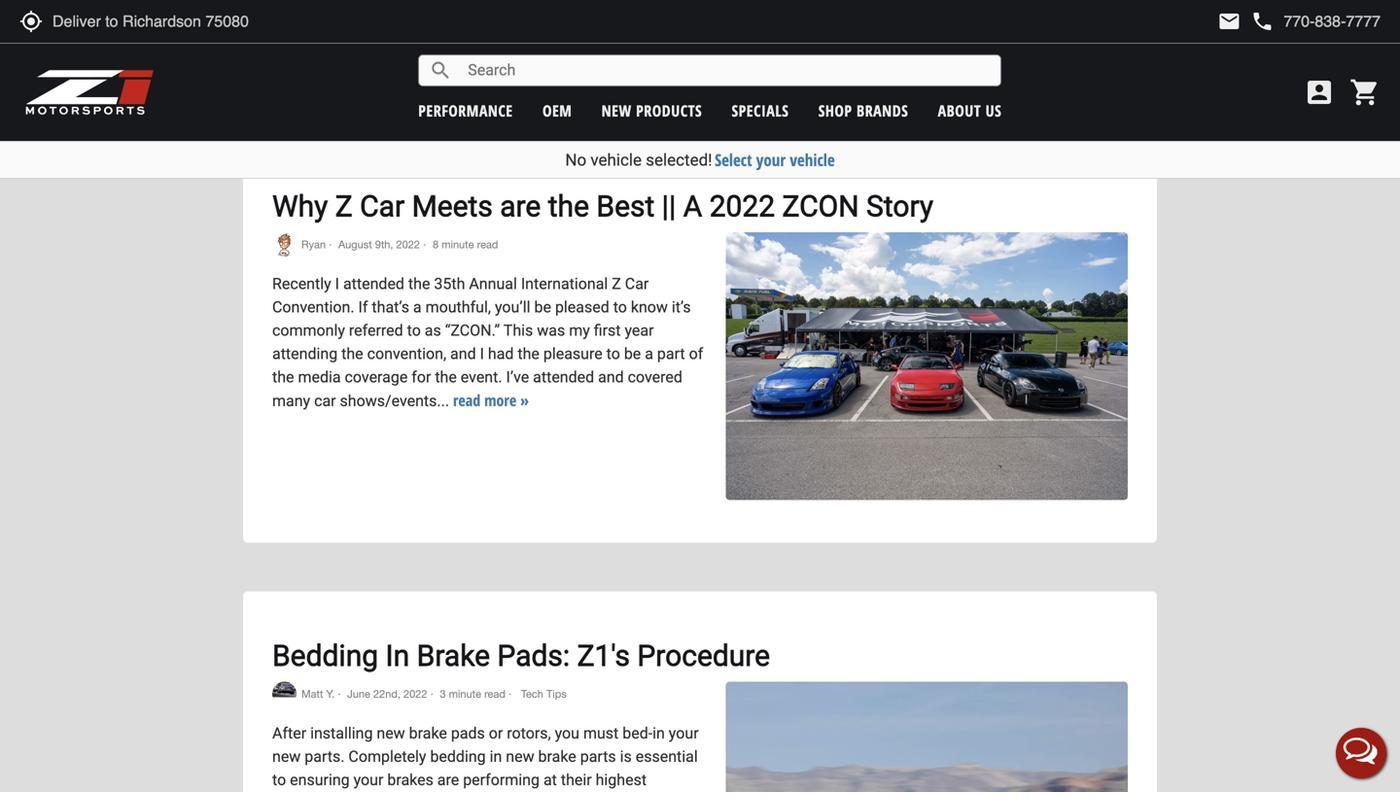 Task type: vqa. For each thing, say whether or not it's contained in the screenshot.
convention,
yes



Task type: locate. For each thing, give the bounding box(es) containing it.
0 vertical spatial are
[[500, 189, 541, 224]]

0 horizontal spatial z
[[335, 189, 353, 224]]

Search search field
[[452, 55, 1001, 85]]

be up was
[[534, 298, 551, 316]]

1 vertical spatial your
[[669, 724, 699, 743]]

that's
[[372, 298, 409, 316]]

why
[[272, 189, 328, 224]]

after installing new brake pads or rotors, you must bed-in your new parts. completely bedding in new brake parts is essential to ensuring your brakes are performing at their highe
[[272, 724, 704, 792]]

august
[[338, 238, 372, 251]]

1 vertical spatial 2022
[[396, 238, 420, 251]]

2 vertical spatial your
[[354, 771, 383, 790]]

your right select
[[756, 149, 786, 171]]

1 horizontal spatial attended
[[533, 368, 594, 386]]

parts.
[[305, 748, 345, 766]]

9th,
[[375, 238, 393, 251]]

phone link
[[1251, 10, 1381, 33]]

performance
[[418, 100, 513, 121]]

account_box
[[1304, 77, 1335, 108]]

1 horizontal spatial be
[[624, 345, 641, 363]]

0 horizontal spatial be
[[534, 298, 551, 316]]

0 vertical spatial read
[[477, 238, 498, 251]]

the down no
[[548, 189, 589, 224]]

your up the essential
[[669, 724, 699, 743]]

convention.
[[272, 298, 354, 316]]

1 vertical spatial i
[[480, 345, 484, 363]]

part
[[657, 345, 685, 363]]

select your vehicle link
[[715, 149, 835, 171]]

1 horizontal spatial car
[[625, 275, 649, 293]]

the right 'for'
[[435, 368, 457, 386]]

shop
[[818, 100, 852, 121]]

0 horizontal spatial your
[[354, 771, 383, 790]]

0 vertical spatial brake
[[409, 724, 447, 743]]

0 vertical spatial and
[[450, 345, 476, 363]]

their
[[561, 771, 592, 790]]

1 horizontal spatial and
[[598, 368, 624, 386]]

and left covered
[[598, 368, 624, 386]]

attended down pleasure
[[533, 368, 594, 386]]

are
[[500, 189, 541, 224], [437, 771, 459, 790]]

new left products
[[602, 100, 632, 121]]

recently i attended the 35th annual international z car convention. if that's a mouthful, you'll be pleased to know it's commonly referred to as "zcon." this was my first year attending the convention, and i had the pleasure to be a part of the media coverage for the event. i've attended and covered many car shows/events...
[[272, 275, 703, 410]]

0 horizontal spatial attended
[[343, 275, 404, 293]]

zcon
[[782, 189, 859, 224]]

attended up if
[[343, 275, 404, 293]]

shopping_cart
[[1350, 77, 1381, 108]]

pads
[[451, 724, 485, 743]]

specials link
[[732, 100, 789, 121]]

2022 right '9th,'
[[396, 238, 420, 251]]

vehicle inside no vehicle selected! select your vehicle
[[591, 150, 642, 170]]

be
[[534, 298, 551, 316], [624, 345, 641, 363]]

0 vertical spatial z
[[335, 189, 353, 224]]

products
[[636, 100, 702, 121]]

a
[[683, 189, 702, 224]]

0 vertical spatial minute
[[442, 238, 474, 251]]

1 vertical spatial are
[[437, 771, 459, 790]]

covered
[[628, 368, 682, 386]]

media
[[298, 368, 341, 386]]

new products link
[[602, 100, 702, 121]]

1 horizontal spatial i
[[480, 345, 484, 363]]

are right meets
[[500, 189, 541, 224]]

car up '9th,'
[[360, 189, 405, 224]]

z inside recently i attended the 35th annual international z car convention. if that's a mouthful, you'll be pleased to know it's commonly referred to as "zcon." this was my first year attending the convention, and i had the pleasure to be a part of the media coverage for the event. i've attended and covered many car shows/events...
[[612, 275, 621, 293]]

0 vertical spatial i
[[335, 275, 339, 293]]

performing
[[463, 771, 540, 790]]

in
[[386, 639, 410, 673]]

tips
[[546, 688, 567, 701]]

ensuring
[[290, 771, 350, 790]]

read left tech
[[484, 688, 505, 701]]

as
[[425, 321, 441, 340]]

0 vertical spatial a
[[413, 298, 422, 316]]

your down completely
[[354, 771, 383, 790]]

or
[[489, 724, 503, 743]]

brake up bedding
[[409, 724, 447, 743]]

in
[[653, 724, 665, 743], [490, 748, 502, 766]]

0 horizontal spatial car
[[360, 189, 405, 224]]

are down bedding
[[437, 771, 459, 790]]

ryan image
[[272, 232, 297, 257]]

june 22nd, 2022
[[347, 688, 427, 701]]

event.
[[461, 368, 502, 386]]

matt y. image
[[272, 682, 297, 698]]

z up first at the top of the page
[[612, 275, 621, 293]]

more
[[484, 390, 516, 411]]

0 vertical spatial attended
[[343, 275, 404, 293]]

2022 for why z car meets are the best || a 2022 zcon story
[[396, 238, 420, 251]]

international
[[521, 275, 608, 293]]

i left had
[[480, 345, 484, 363]]

vehicle right no
[[591, 150, 642, 170]]

must
[[583, 724, 619, 743]]

2 horizontal spatial your
[[756, 149, 786, 171]]

read up annual
[[477, 238, 498, 251]]

selected!
[[646, 150, 712, 170]]

a left the part
[[645, 345, 653, 363]]

mail phone
[[1218, 10, 1274, 33]]

1 vertical spatial in
[[490, 748, 502, 766]]

tech tips
[[518, 688, 567, 701]]

1 vertical spatial and
[[598, 368, 624, 386]]

read down event.
[[453, 390, 480, 411]]

0 vertical spatial in
[[653, 724, 665, 743]]

1 vertical spatial be
[[624, 345, 641, 363]]

1 horizontal spatial in
[[653, 724, 665, 743]]

your
[[756, 149, 786, 171], [669, 724, 699, 743], [354, 771, 383, 790]]

a
[[413, 298, 422, 316], [645, 345, 653, 363]]

in up the essential
[[653, 724, 665, 743]]

"zcon."
[[445, 321, 500, 340]]

read for pads:
[[484, 688, 505, 701]]

new
[[602, 100, 632, 121], [377, 724, 405, 743], [272, 748, 301, 766], [506, 748, 534, 766]]

bedding in brake pads: z1's procedure
[[272, 639, 770, 673]]

1 horizontal spatial z
[[612, 275, 621, 293]]

1 horizontal spatial are
[[500, 189, 541, 224]]

0 vertical spatial 2022
[[709, 189, 775, 224]]

to left ensuring
[[272, 771, 286, 790]]

car up know
[[625, 275, 649, 293]]

this
[[503, 321, 533, 340]]

story
[[866, 189, 933, 224]]

1 horizontal spatial brake
[[538, 748, 576, 766]]

procedure
[[637, 639, 770, 673]]

specials
[[732, 100, 789, 121]]

pleased
[[555, 298, 609, 316]]

in down or
[[490, 748, 502, 766]]

you'll
[[495, 298, 530, 316]]

1 vertical spatial minute
[[449, 688, 481, 701]]

you
[[555, 724, 579, 743]]

pads:
[[497, 639, 570, 673]]

the left 35th
[[408, 275, 430, 293]]

if
[[358, 298, 368, 316]]

0 horizontal spatial are
[[437, 771, 459, 790]]

us
[[986, 100, 1002, 121]]

z1 motorsports logo image
[[24, 68, 155, 117]]

to inside after installing new brake pads or rotors, you must bed-in your new parts. completely bedding in new brake parts is essential to ensuring your brakes are performing at their highe
[[272, 771, 286, 790]]

2022 left "3"
[[403, 688, 427, 701]]

1 horizontal spatial a
[[645, 345, 653, 363]]

z
[[335, 189, 353, 224], [612, 275, 621, 293]]

i up convention.
[[335, 275, 339, 293]]

be down year
[[624, 345, 641, 363]]

attended
[[343, 275, 404, 293], [533, 368, 594, 386]]

1 vertical spatial attended
[[533, 368, 594, 386]]

minute right 8
[[442, 238, 474, 251]]

0 horizontal spatial vehicle
[[591, 150, 642, 170]]

to
[[613, 298, 627, 316], [407, 321, 421, 340], [606, 345, 620, 363], [272, 771, 286, 790]]

minute for meets
[[442, 238, 474, 251]]

minute right "3"
[[449, 688, 481, 701]]

1 horizontal spatial your
[[669, 724, 699, 743]]

no vehicle selected! select your vehicle
[[565, 149, 835, 171]]

read more » link
[[453, 390, 529, 411]]

1 vertical spatial a
[[645, 345, 653, 363]]

||
[[662, 189, 676, 224]]

to down first at the top of the page
[[606, 345, 620, 363]]

and
[[450, 345, 476, 363], [598, 368, 624, 386]]

0 horizontal spatial brake
[[409, 724, 447, 743]]

0 horizontal spatial in
[[490, 748, 502, 766]]

why z car meets are the best || a 2022 zcon story
[[272, 189, 933, 224]]

search
[[429, 59, 452, 82]]

1 vertical spatial z
[[612, 275, 621, 293]]

brake up at
[[538, 748, 576, 766]]

new down after
[[272, 748, 301, 766]]

a right that's
[[413, 298, 422, 316]]

are inside after installing new brake pads or rotors, you must bed-in your new parts. completely bedding in new brake parts is essential to ensuring your brakes are performing at their highe
[[437, 771, 459, 790]]

minute
[[442, 238, 474, 251], [449, 688, 481, 701]]

1 vertical spatial car
[[625, 275, 649, 293]]

tech
[[521, 688, 543, 701]]

and down "zcon." at top
[[450, 345, 476, 363]]

2 vertical spatial 2022
[[403, 688, 427, 701]]

2 vertical spatial read
[[484, 688, 505, 701]]

2022 down select
[[709, 189, 775, 224]]

vehicle up zcon
[[790, 149, 835, 171]]

had
[[488, 345, 514, 363]]

z up august
[[335, 189, 353, 224]]



Task type: describe. For each thing, give the bounding box(es) containing it.
oem
[[542, 100, 572, 121]]

brakes
[[387, 771, 433, 790]]

1 horizontal spatial vehicle
[[790, 149, 835, 171]]

0 vertical spatial be
[[534, 298, 551, 316]]

essential
[[636, 748, 698, 766]]

many
[[272, 392, 310, 410]]

about us
[[938, 100, 1002, 121]]

8
[[433, 238, 439, 251]]

3
[[440, 688, 446, 701]]

new down rotors,
[[506, 748, 534, 766]]

the up many
[[272, 368, 294, 386]]

new up completely
[[377, 724, 405, 743]]

ryan
[[301, 238, 326, 251]]

annual
[[469, 275, 517, 293]]

3 minute read
[[440, 688, 505, 701]]

referred
[[349, 321, 403, 340]]

0 vertical spatial your
[[756, 149, 786, 171]]

2022 for bedding in brake pads: z1's procedure
[[403, 688, 427, 701]]

shopping_cart link
[[1345, 77, 1381, 108]]

y.
[[326, 688, 335, 701]]

about us link
[[938, 100, 1002, 121]]

recently
[[272, 275, 331, 293]]

mail link
[[1218, 10, 1241, 33]]

no
[[565, 150, 586, 170]]

read more »
[[453, 390, 529, 411]]

bedding in brake pads: z1's procedure link
[[272, 639, 770, 673]]

why z car meets are the best || a 2022 zcon story link
[[272, 189, 933, 224]]

0 horizontal spatial i
[[335, 275, 339, 293]]

bedding
[[272, 639, 378, 673]]

0 horizontal spatial a
[[413, 298, 422, 316]]

mail
[[1218, 10, 1241, 33]]

rotors,
[[507, 724, 551, 743]]

phone
[[1251, 10, 1274, 33]]

was
[[537, 321, 565, 340]]

it's
[[672, 298, 691, 316]]

bed-
[[622, 724, 653, 743]]

read for meets
[[477, 238, 498, 251]]

mouthful,
[[425, 298, 491, 316]]

matt y.
[[301, 688, 335, 701]]

august 9th, 2022
[[338, 238, 420, 251]]

pleasure
[[543, 345, 603, 363]]

at
[[543, 771, 557, 790]]

convention,
[[367, 345, 446, 363]]

know
[[631, 298, 668, 316]]

8 minute read
[[433, 238, 498, 251]]

first
[[594, 321, 621, 340]]

my_location
[[19, 10, 43, 33]]

for
[[412, 368, 431, 386]]

minute for pads:
[[449, 688, 481, 701]]

attending
[[272, 345, 338, 363]]

account_box link
[[1299, 77, 1340, 108]]

oem link
[[542, 100, 572, 121]]

0 horizontal spatial and
[[450, 345, 476, 363]]

car inside recently i attended the 35th annual international z car convention. if that's a mouthful, you'll be pleased to know it's commonly referred to as "zcon." this was my first year attending the convention, and i had the pleasure to be a part of the media coverage for the event. i've attended and covered many car shows/events...
[[625, 275, 649, 293]]

bedding
[[430, 748, 486, 766]]

select
[[715, 149, 752, 171]]

0 vertical spatial car
[[360, 189, 405, 224]]

about
[[938, 100, 981, 121]]

shows/events...
[[340, 392, 449, 410]]

the down referred
[[341, 345, 363, 363]]

i've
[[506, 368, 529, 386]]

june
[[347, 688, 370, 701]]

car
[[314, 392, 336, 410]]

meets
[[412, 189, 493, 224]]

z1's
[[577, 639, 630, 673]]

22nd,
[[373, 688, 401, 701]]

to up first at the top of the page
[[613, 298, 627, 316]]

1 vertical spatial brake
[[538, 748, 576, 766]]

to left as
[[407, 321, 421, 340]]

why z car meets are the best || a 2022 zcon story image
[[726, 232, 1128, 500]]

matt
[[301, 688, 323, 701]]

installing
[[310, 724, 373, 743]]

brake
[[417, 639, 490, 673]]

35th
[[434, 275, 465, 293]]

performance link
[[418, 100, 513, 121]]

new products
[[602, 100, 702, 121]]

the down this
[[518, 345, 540, 363]]

1 vertical spatial read
[[453, 390, 480, 411]]

my
[[569, 321, 590, 340]]

of
[[689, 345, 703, 363]]

»
[[520, 390, 529, 411]]

after
[[272, 724, 306, 743]]

year
[[625, 321, 654, 340]]



